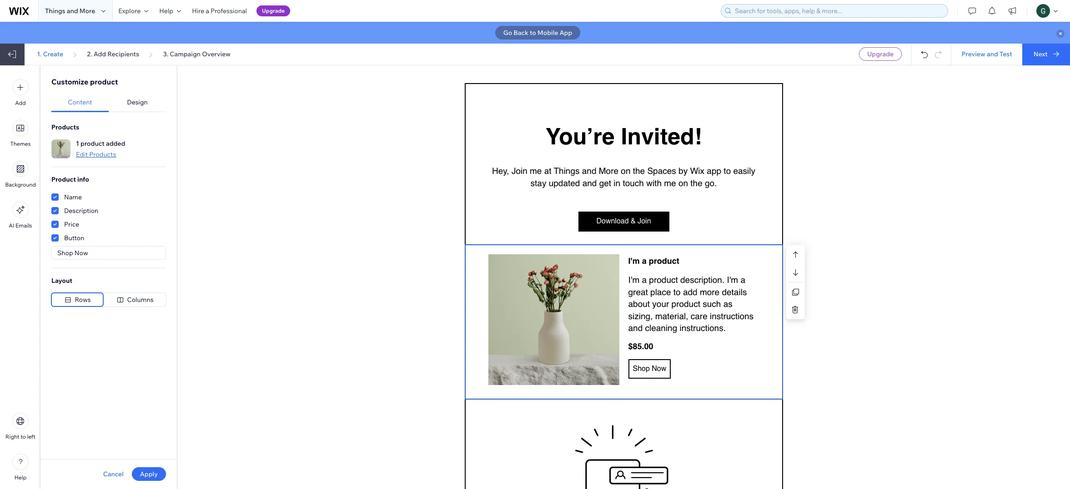 Task type: describe. For each thing, give the bounding box(es) containing it.
customize
[[51, 77, 88, 86]]

to inside hey, join me at things and more on the spaces by wix app to easily stay updated and get in touch with me on the go.
[[724, 166, 731, 176]]

&
[[631, 218, 636, 226]]

create
[[43, 50, 63, 58]]

button
[[64, 234, 84, 242]]

more inside hey, join me at things and more on the spaces by wix app to easily stay updated and get in touch with me on the go.
[[599, 166, 619, 176]]

themes
[[10, 141, 31, 147]]

in
[[614, 178, 620, 188]]

campaign
[[170, 50, 201, 58]]

add button
[[12, 79, 29, 106]]

shop for 'shop now' text field
[[57, 249, 73, 257]]

instructions
[[710, 311, 754, 321]]

download & join
[[597, 218, 651, 226]]

cancel button
[[103, 471, 124, 479]]

apply button
[[132, 468, 166, 482]]

with
[[646, 178, 662, 188]]

recipients
[[108, 50, 139, 58]]

a for hire a professional
[[206, 7, 209, 15]]

3.
[[163, 50, 168, 58]]

go.
[[705, 178, 717, 188]]

download & join link
[[593, 213, 655, 231]]

0 vertical spatial things
[[45, 7, 65, 15]]

1 vertical spatial on
[[679, 178, 688, 188]]

next
[[1034, 50, 1048, 58]]

0 vertical spatial me
[[530, 166, 542, 176]]

material,
[[655, 311, 688, 321]]

tab list containing content
[[51, 93, 166, 112]]

1 vertical spatial help button
[[12, 454, 29, 482]]

Search for tools, apps, help & more... field
[[732, 5, 945, 17]]

shop now for 'shop now' text field
[[57, 249, 88, 257]]

easily
[[733, 166, 756, 176]]

1 vertical spatial upgrade
[[868, 50, 894, 58]]

3. campaign overview
[[163, 50, 231, 58]]

i'm for i'm a product description. i'm a great place to add more details about your product such as sizing, material, care instructions and cleaning instructions.
[[628, 275, 640, 285]]

product
[[51, 176, 76, 184]]

1 horizontal spatial me
[[664, 178, 676, 188]]

test
[[1000, 50, 1012, 58]]

care
[[691, 311, 708, 321]]

such
[[703, 299, 721, 309]]

wix
[[690, 166, 705, 176]]

join inside hey, join me at things and more on the spaces by wix app to easily stay updated and get in touch with me on the go.
[[512, 166, 528, 176]]

2.
[[87, 50, 92, 58]]

i'm for i'm a product
[[628, 257, 640, 266]]

Button checkbox
[[51, 233, 166, 244]]

cleaning
[[645, 324, 677, 334]]

shop now for shop now link
[[633, 365, 667, 373]]

left
[[27, 434, 35, 441]]

1 horizontal spatial help button
[[154, 0, 187, 22]]

to inside alert
[[530, 29, 536, 37]]

you're
[[546, 123, 615, 150]]

1 horizontal spatial help
[[159, 7, 173, 15]]

product inside 1 product added edit products
[[81, 140, 105, 148]]

right to left button
[[6, 413, 35, 441]]

price
[[64, 221, 79, 229]]

content
[[68, 98, 92, 106]]

now for 'shop now' text field
[[75, 249, 88, 257]]

0 horizontal spatial more
[[80, 7, 95, 15]]

design button
[[109, 93, 166, 112]]

explore
[[118, 7, 141, 15]]

to inside i'm a product description. i'm a great place to add more details about your product such as sizing, material, care instructions and cleaning instructions.
[[674, 287, 681, 297]]

about
[[628, 299, 650, 309]]

2. add recipients link
[[87, 50, 139, 58]]

Name checkbox
[[51, 192, 166, 203]]

rows
[[75, 296, 91, 304]]

hey, join me at things and more on the spaces by wix app to easily stay updated and get in touch with me on the go.
[[492, 166, 758, 188]]

Description checkbox
[[51, 206, 166, 217]]

go
[[503, 29, 512, 37]]

0 vertical spatial products
[[51, 123, 79, 131]]

1 product added edit products
[[76, 140, 125, 159]]

app
[[560, 29, 572, 37]]

details
[[722, 287, 747, 297]]

updated
[[549, 178, 580, 188]]

Shop Now text field
[[51, 247, 166, 260]]

mobile
[[538, 29, 558, 37]]

ai
[[9, 222, 14, 229]]

hire
[[192, 7, 204, 15]]

1 vertical spatial upgrade button
[[859, 47, 902, 61]]

add
[[683, 287, 698, 297]]

rows button
[[51, 293, 103, 307]]

background
[[5, 181, 36, 188]]

customize product
[[51, 77, 118, 86]]

spaces
[[647, 166, 676, 176]]

2. add recipients
[[87, 50, 139, 58]]

sizing,
[[628, 311, 653, 321]]

1 vertical spatial join
[[638, 218, 651, 226]]

columns button
[[104, 293, 166, 307]]



Task type: locate. For each thing, give the bounding box(es) containing it.
0 horizontal spatial join
[[512, 166, 528, 176]]

hire a professional
[[192, 7, 247, 15]]

tab list
[[51, 93, 166, 112]]

shop
[[57, 249, 73, 257], [633, 365, 650, 373]]

a for i'm a product
[[642, 257, 647, 266]]

things inside hey, join me at things and more on the spaces by wix app to easily stay updated and get in touch with me on the go.
[[554, 166, 580, 176]]

products down added
[[89, 151, 116, 159]]

3. campaign overview link
[[163, 50, 231, 58]]

hey,
[[492, 166, 509, 176]]

products inside 1 product added edit products
[[89, 151, 116, 159]]

touch
[[623, 178, 644, 188]]

columns
[[127, 296, 154, 304]]

1 horizontal spatial more
[[599, 166, 619, 176]]

products up 1
[[51, 123, 79, 131]]

product
[[90, 77, 118, 86], [81, 140, 105, 148], [649, 257, 679, 266], [649, 275, 678, 285], [672, 299, 700, 309]]

shop now link
[[629, 360, 670, 378]]

shop down button
[[57, 249, 73, 257]]

product info
[[51, 176, 89, 184]]

upgrade
[[262, 7, 285, 14], [868, 50, 894, 58]]

professional
[[211, 7, 247, 15]]

on down by
[[679, 178, 688, 188]]

0 vertical spatial add
[[94, 50, 106, 58]]

help button
[[154, 0, 187, 22], [12, 454, 29, 482]]

join right '&'
[[638, 218, 651, 226]]

go back to mobile app
[[503, 29, 572, 37]]

me left the at
[[530, 166, 542, 176]]

now down button
[[75, 249, 88, 257]]

join
[[512, 166, 528, 176], [638, 218, 651, 226]]

0 horizontal spatial the
[[633, 166, 645, 176]]

stay
[[531, 178, 546, 188]]

1 horizontal spatial the
[[691, 178, 703, 188]]

1 horizontal spatial now
[[652, 365, 667, 373]]

a inside hire a professional "link"
[[206, 7, 209, 15]]

1 horizontal spatial join
[[638, 218, 651, 226]]

as
[[724, 299, 733, 309]]

0 horizontal spatial upgrade
[[262, 7, 285, 14]]

1 vertical spatial more
[[599, 166, 619, 176]]

shop now inside shop now link
[[633, 365, 667, 373]]

shop for shop now link
[[633, 365, 650, 373]]

0 horizontal spatial help button
[[12, 454, 29, 482]]

preview
[[962, 50, 986, 58]]

add right 2.
[[94, 50, 106, 58]]

more up the get
[[599, 166, 619, 176]]

i'm a product
[[628, 257, 679, 266]]

1. create
[[37, 50, 63, 58]]

1 horizontal spatial upgrade
[[868, 50, 894, 58]]

help button left hire
[[154, 0, 187, 22]]

0 horizontal spatial products
[[51, 123, 79, 131]]

now down the $85.00
[[652, 365, 667, 373]]

apply
[[140, 471, 158, 479]]

1 vertical spatial add
[[15, 100, 26, 106]]

info
[[77, 176, 89, 184]]

right
[[6, 434, 19, 441]]

join right hey,
[[512, 166, 528, 176]]

ai emails
[[9, 222, 32, 229]]

things up create on the left of page
[[45, 7, 65, 15]]

add inside "button"
[[15, 100, 26, 106]]

a for i'm a product description. i'm a great place to add more details about your product such as sizing, material, care instructions and cleaning instructions.
[[642, 275, 647, 285]]

0 vertical spatial more
[[80, 7, 95, 15]]

1 vertical spatial help
[[14, 475, 26, 482]]

to right app
[[724, 166, 731, 176]]

0 vertical spatial help button
[[154, 0, 187, 22]]

1 vertical spatial things
[[554, 166, 580, 176]]

back
[[514, 29, 529, 37]]

add up themes button
[[15, 100, 26, 106]]

0 horizontal spatial things
[[45, 7, 65, 15]]

go back to mobile app button
[[495, 26, 581, 40]]

1 horizontal spatial on
[[679, 178, 688, 188]]

download
[[597, 218, 629, 226]]

0 vertical spatial upgrade button
[[257, 5, 290, 16]]

shop inside text field
[[57, 249, 73, 257]]

shop now
[[57, 249, 88, 257], [633, 365, 667, 373]]

you're invited!
[[546, 123, 702, 150]]

right to left
[[6, 434, 35, 441]]

the
[[633, 166, 645, 176], [691, 178, 703, 188]]

0 vertical spatial upgrade
[[262, 7, 285, 14]]

description
[[64, 207, 98, 215]]

0 horizontal spatial help
[[14, 475, 26, 482]]

your
[[652, 299, 669, 309]]

to right back
[[530, 29, 536, 37]]

by
[[679, 166, 688, 176]]

and
[[67, 7, 78, 15], [987, 50, 998, 58], [582, 166, 597, 176], [583, 178, 597, 188], [628, 324, 643, 334]]

at
[[544, 166, 552, 176]]

layout
[[51, 277, 72, 285]]

on up touch
[[621, 166, 631, 176]]

the down the wix
[[691, 178, 703, 188]]

edit
[[76, 151, 88, 159]]

preview and test
[[962, 50, 1012, 58]]

products
[[51, 123, 79, 131], [89, 151, 116, 159]]

shop now down the $85.00
[[633, 365, 667, 373]]

help button down right to left on the left
[[12, 454, 29, 482]]

added
[[106, 140, 125, 148]]

me down spaces
[[664, 178, 676, 188]]

1 horizontal spatial add
[[94, 50, 106, 58]]

things and more
[[45, 7, 95, 15]]

1 vertical spatial shop
[[633, 365, 650, 373]]

the up touch
[[633, 166, 645, 176]]

0 horizontal spatial on
[[621, 166, 631, 176]]

overview
[[202, 50, 231, 58]]

0 horizontal spatial shop
[[57, 249, 73, 257]]

1. create link
[[37, 50, 63, 58]]

things up "updated"
[[554, 166, 580, 176]]

1 vertical spatial the
[[691, 178, 703, 188]]

hire a professional link
[[187, 0, 252, 22]]

place
[[650, 287, 671, 297]]

1.
[[37, 50, 42, 58]]

app
[[707, 166, 721, 176]]

0 horizontal spatial me
[[530, 166, 542, 176]]

more
[[700, 287, 720, 297]]

design
[[127, 98, 148, 106]]

me
[[530, 166, 542, 176], [664, 178, 676, 188]]

invited!
[[621, 123, 702, 150]]

0 vertical spatial help
[[159, 7, 173, 15]]

name
[[64, 193, 82, 202]]

shop down the $85.00
[[633, 365, 650, 373]]

0 horizontal spatial shop now
[[57, 249, 88, 257]]

themes button
[[10, 120, 31, 147]]

and inside i'm a product description. i'm a great place to add more details about your product such as sizing, material, care instructions and cleaning instructions.
[[628, 324, 643, 334]]

1 vertical spatial me
[[664, 178, 676, 188]]

0 vertical spatial shop now
[[57, 249, 88, 257]]

shop now down button
[[57, 249, 88, 257]]

more left the explore
[[80, 7, 95, 15]]

help left hire
[[159, 7, 173, 15]]

1 horizontal spatial shop now
[[633, 365, 667, 373]]

0 vertical spatial join
[[512, 166, 528, 176]]

1 horizontal spatial upgrade button
[[859, 47, 902, 61]]

help
[[159, 7, 173, 15], [14, 475, 26, 482]]

background button
[[5, 161, 36, 188]]

0 vertical spatial shop
[[57, 249, 73, 257]]

0 horizontal spatial now
[[75, 249, 88, 257]]

go back to mobile app alert
[[0, 22, 1070, 44]]

now inside text field
[[75, 249, 88, 257]]

1 vertical spatial now
[[652, 365, 667, 373]]

help down right to left on the left
[[14, 475, 26, 482]]

0 horizontal spatial add
[[15, 100, 26, 106]]

1 horizontal spatial products
[[89, 151, 116, 159]]

1
[[76, 140, 79, 148]]

add
[[94, 50, 106, 58], [15, 100, 26, 106]]

Price checkbox
[[51, 219, 166, 230]]

to left 'left'
[[21, 434, 26, 441]]

1 horizontal spatial shop
[[633, 365, 650, 373]]

shop now inside 'shop now' text field
[[57, 249, 88, 257]]

0 vertical spatial the
[[633, 166, 645, 176]]

now for shop now link
[[652, 365, 667, 373]]

1 horizontal spatial things
[[554, 166, 580, 176]]

next button
[[1022, 44, 1070, 66]]

0 vertical spatial now
[[75, 249, 88, 257]]

get
[[599, 178, 611, 188]]

0 horizontal spatial upgrade button
[[257, 5, 290, 16]]

edit products button
[[76, 151, 125, 159]]

1 vertical spatial shop now
[[633, 365, 667, 373]]

1 vertical spatial products
[[89, 151, 116, 159]]

now
[[75, 249, 88, 257], [652, 365, 667, 373]]

more
[[80, 7, 95, 15], [599, 166, 619, 176]]

i'm
[[628, 257, 640, 266], [628, 275, 640, 285], [727, 275, 738, 285]]

0 vertical spatial on
[[621, 166, 631, 176]]

emails
[[16, 222, 32, 229]]

$85.00
[[628, 342, 653, 352]]

ai emails button
[[9, 202, 32, 229]]

great
[[628, 287, 648, 297]]

to left 'add'
[[674, 287, 681, 297]]

instructions.
[[680, 324, 726, 334]]



Task type: vqa. For each thing, say whether or not it's contained in the screenshot.
inbox on the right
no



